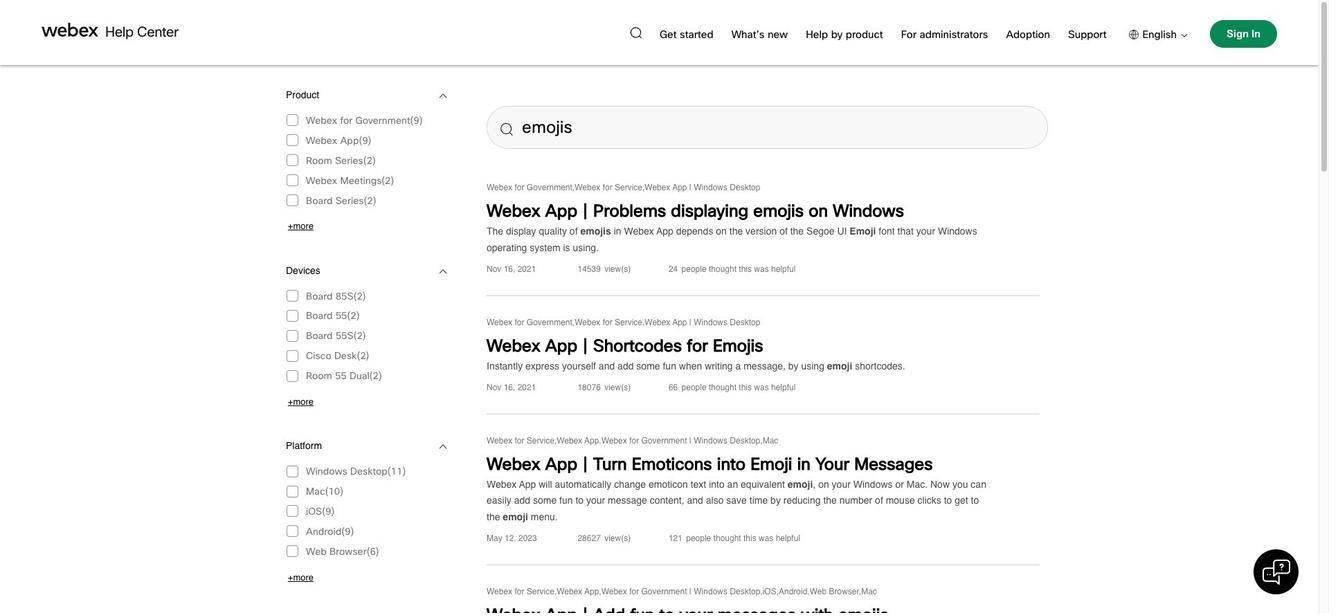 Task type: locate. For each thing, give the bounding box(es) containing it.
arrow image
[[1177, 34, 1188, 37]]

search icon image
[[630, 27, 642, 38], [501, 123, 513, 136]]

3 arrow down image from the top
[[439, 438, 448, 456]]

1 vertical spatial arrow down image
[[439, 263, 448, 280]]

arrow down image
[[439, 87, 448, 105], [439, 263, 448, 280], [439, 438, 448, 456]]

1 horizontal spatial search icon image
[[630, 27, 642, 38]]

2 vertical spatial arrow down image
[[439, 438, 448, 456]]

1 vertical spatial search icon image
[[501, 123, 513, 136]]

0 vertical spatial arrow down image
[[439, 87, 448, 105]]

0 horizontal spatial search icon image
[[501, 123, 513, 136]]



Task type: describe. For each thing, give the bounding box(es) containing it.
total results 14 element
[[487, 170, 1040, 613]]

0 vertical spatial search icon image
[[630, 27, 642, 38]]

search-input field
[[487, 106, 1048, 149]]

1 arrow down image from the top
[[439, 87, 448, 105]]

webex logo image
[[42, 23, 98, 37]]

chat help image
[[1263, 558, 1291, 587]]

2 arrow down image from the top
[[439, 263, 448, 280]]



Task type: vqa. For each thing, say whether or not it's contained in the screenshot.
Print PDF 'icon'
no



